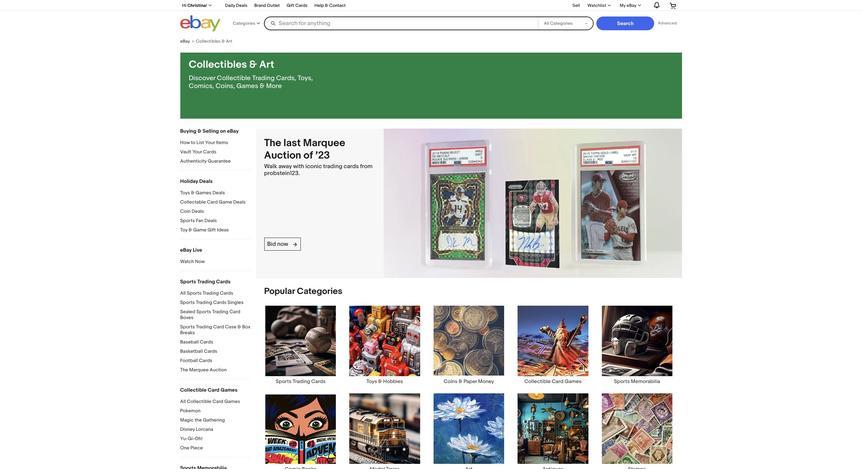 Task type: locate. For each thing, give the bounding box(es) containing it.
1 vertical spatial game
[[193, 227, 207, 233]]

deals inside daily deals link
[[236, 3, 248, 8]]

collectible card games link
[[511, 306, 595, 385]]

all
[[180, 291, 186, 296], [180, 399, 186, 405]]

1 vertical spatial marquee
[[189, 367, 209, 373]]

bid now
[[267, 241, 290, 248]]

collectibles for collectibles & art
[[196, 39, 221, 44]]

the inside the last marquee auction of '23 walk away with iconic trading cards from probstein123.
[[264, 137, 281, 149]]

cards inside 'link'
[[296, 3, 308, 8]]

games inside all collectible card games pokemon magic the gathering disney lorcana yu-gi-oh! one piece
[[224, 399, 240, 405]]

ebay home image
[[180, 15, 221, 32]]

1 horizontal spatial gift
[[287, 3, 295, 8]]

disney
[[180, 427, 195, 433]]

& for help & contact
[[325, 3, 328, 8]]

toys,
[[298, 74, 313, 82]]

account navigation
[[179, 0, 682, 11]]

brand outlet
[[254, 3, 280, 8]]

deals up fan
[[192, 209, 204, 215]]

art for collectibles & art
[[226, 39, 232, 44]]

1 vertical spatial all
[[180, 399, 186, 405]]

toys left hobbies
[[367, 379, 377, 385]]

ebay
[[627, 3, 637, 8], [180, 39, 190, 44], [227, 128, 239, 135], [180, 247, 192, 254]]

contact
[[329, 3, 346, 8]]

toys & hobbies
[[367, 379, 403, 385]]

main content
[[175, 33, 688, 470]]

marquee
[[303, 137, 345, 149], [189, 367, 209, 373]]

games inside toys & games deals collectable card game deals coin deals sports fan deals toy & game gift ideas
[[196, 190, 212, 196]]

the inside all sports trading cards sports trading cards singles sealed sports trading card boxes sports trading card case & box breaks baseball cards basketball cards football cards the marquee auction
[[180, 367, 188, 373]]

collectibles
[[196, 39, 221, 44], [189, 59, 247, 71]]

games inside collectibles & art discover collectible trading cards, toys, comics, coins, games & more
[[237, 82, 258, 90]]

watchlist link
[[584, 1, 614, 10]]

0 horizontal spatial marquee
[[189, 367, 209, 373]]

the down "football"
[[180, 367, 188, 373]]

1 horizontal spatial auction
[[264, 149, 301, 162]]

1 vertical spatial the
[[180, 367, 188, 373]]

auction up away
[[264, 149, 301, 162]]

auction inside all sports trading cards sports trading cards singles sealed sports trading card boxes sports trading card case & box breaks baseball cards basketball cards football cards the marquee auction
[[210, 367, 227, 373]]

& inside all sports trading cards sports trading cards singles sealed sports trading card boxes sports trading card case & box breaks baseball cards basketball cards football cards the marquee auction
[[238, 324, 241, 330]]

ebay inside account navigation
[[627, 3, 637, 8]]

sealed
[[180, 309, 195, 315]]

sports trading cards
[[180, 279, 231, 285], [276, 379, 326, 385]]

hi
[[182, 3, 187, 8]]

discover
[[189, 74, 216, 82]]

gift right the outlet
[[287, 3, 295, 8]]

list inside "main content"
[[256, 306, 682, 470]]

& for collectibles & art
[[222, 39, 225, 44]]

all inside all sports trading cards sports trading cards singles sealed sports trading card boxes sports trading card case & box breaks baseball cards basketball cards football cards the marquee auction
[[180, 291, 186, 296]]

boxes
[[180, 315, 194, 321]]

coins
[[444, 379, 458, 385]]

0 vertical spatial toys
[[180, 190, 190, 196]]

coins & paper money
[[444, 379, 494, 385]]

games inside collectible card games link
[[565, 379, 582, 385]]

1 horizontal spatial marquee
[[303, 137, 345, 149]]

gift inside toys & games deals collectable card game deals coin deals sports fan deals toy & game gift ideas
[[208, 227, 216, 233]]

gift
[[287, 3, 295, 8], [208, 227, 216, 233]]

deals right daily
[[236, 3, 248, 8]]

ebay down ebay home image on the top left of page
[[180, 39, 190, 44]]

outlet
[[267, 3, 280, 8]]

collectibles up discover
[[189, 59, 247, 71]]

deals
[[236, 3, 248, 8], [199, 178, 213, 185], [213, 190, 225, 196], [233, 199, 246, 205], [192, 209, 204, 215], [205, 218, 217, 224]]

collectible card games
[[525, 379, 582, 385], [180, 387, 238, 394]]

0 vertical spatial auction
[[264, 149, 301, 162]]

cards inside list
[[311, 379, 326, 385]]

1 horizontal spatial game
[[219, 199, 232, 205]]

the left last
[[264, 137, 281, 149]]

to
[[191, 140, 195, 146]]

gift down sports fan deals link
[[208, 227, 216, 233]]

banner
[[179, 0, 682, 33]]

0 horizontal spatial categories
[[233, 21, 256, 26]]

main content containing collectibles & art
[[175, 33, 688, 470]]

card inside toys & games deals collectable card game deals coin deals sports fan deals toy & game gift ideas
[[207, 199, 218, 205]]

1 horizontal spatial the
[[264, 137, 281, 149]]

categories inside "main content"
[[297, 286, 343, 297]]

collectable card game deals link
[[180, 199, 251, 206]]

one
[[180, 446, 189, 451]]

Search for anything text field
[[265, 17, 537, 30]]

1 all from the top
[[180, 291, 186, 296]]

& inside account navigation
[[325, 3, 328, 8]]

collectible
[[217, 74, 251, 82], [525, 379, 551, 385], [180, 387, 207, 394], [187, 399, 211, 405]]

categories inside categories dropdown button
[[233, 21, 256, 26]]

auction down the football cards link
[[210, 367, 227, 373]]

& for toys & hobbies
[[378, 379, 382, 385]]

'23
[[315, 149, 330, 162]]

1 vertical spatial sports trading cards
[[276, 379, 326, 385]]

0 vertical spatial gift
[[287, 3, 295, 8]]

coin
[[180, 209, 191, 215]]

0 horizontal spatial the
[[180, 367, 188, 373]]

1 horizontal spatial categories
[[297, 286, 343, 297]]

yu-
[[180, 436, 188, 442]]

0 horizontal spatial your
[[192, 149, 202, 155]]

toys down holiday
[[180, 190, 190, 196]]

0 vertical spatial collectible card games
[[525, 379, 582, 385]]

your right list
[[205, 140, 215, 146]]

money
[[478, 379, 494, 385]]

watchlist
[[588, 3, 607, 8]]

comics,
[[189, 82, 214, 90]]

1 vertical spatial toys
[[367, 379, 377, 385]]

marquee down "football"
[[189, 367, 209, 373]]

your shopping cart image
[[670, 2, 677, 9]]

1 vertical spatial gift
[[208, 227, 216, 233]]

collectibles down ebay home image on the top left of page
[[196, 39, 221, 44]]

all for all sports trading cards sports trading cards singles sealed sports trading card boxes sports trading card case & box breaks baseball cards basketball cards football cards the marquee auction
[[180, 291, 186, 296]]

paper
[[464, 379, 477, 385]]

toys inside toys & games deals collectable card game deals coin deals sports fan deals toy & game gift ideas
[[180, 190, 190, 196]]

art inside collectibles & art discover collectible trading cards, toys, comics, coins, games & more
[[259, 59, 274, 71]]

disney lorcana link
[[180, 427, 251, 434]]

from
[[360, 163, 373, 170]]

art up more
[[259, 59, 274, 71]]

game down toys & games deals link
[[219, 199, 232, 205]]

categories
[[233, 21, 256, 26], [297, 286, 343, 297]]

advanced
[[658, 21, 677, 26]]

1 vertical spatial your
[[192, 149, 202, 155]]

0 horizontal spatial art
[[226, 39, 232, 44]]

& for toys & games deals collectable card game deals coin deals sports fan deals toy & game gift ideas
[[191, 190, 195, 196]]

0 vertical spatial sports trading cards
[[180, 279, 231, 285]]

coin deals link
[[180, 209, 251, 215]]

watch now
[[180, 259, 205, 265]]

0 vertical spatial categories
[[233, 21, 256, 26]]

all up sealed on the bottom of the page
[[180, 291, 186, 296]]

ebay right my
[[627, 3, 637, 8]]

0 horizontal spatial gift
[[208, 227, 216, 233]]

0 vertical spatial art
[[226, 39, 232, 44]]

marquee up the trading
[[303, 137, 345, 149]]

0 horizontal spatial auction
[[210, 367, 227, 373]]

brand
[[254, 3, 266, 8]]

the
[[264, 137, 281, 149], [180, 367, 188, 373]]

sports
[[180, 218, 195, 224], [180, 279, 196, 285], [187, 291, 202, 296], [180, 300, 195, 306], [197, 309, 211, 315], [180, 324, 195, 330], [276, 379, 292, 385], [614, 379, 630, 385]]

0 horizontal spatial toys
[[180, 190, 190, 196]]

None submit
[[597, 17, 655, 30]]

0 horizontal spatial collectible card games
[[180, 387, 238, 394]]

1 vertical spatial collectible card games
[[180, 387, 238, 394]]

sports trading card case & box breaks link
[[180, 324, 251, 337]]

1 vertical spatial art
[[259, 59, 274, 71]]

all up pokemon
[[180, 399, 186, 405]]

1 vertical spatial auction
[[210, 367, 227, 373]]

!
[[206, 3, 207, 8]]

sports inside 'link'
[[614, 379, 630, 385]]

all inside all collectible card games pokemon magic the gathering disney lorcana yu-gi-oh! one piece
[[180, 399, 186, 405]]

0 vertical spatial game
[[219, 199, 232, 205]]

authenticity guarantee link
[[180, 158, 251, 165]]

collectible inside collectibles & art discover collectible trading cards, toys, comics, coins, games & more
[[217, 74, 251, 82]]

your down list
[[192, 149, 202, 155]]

now
[[195, 259, 205, 265]]

1 vertical spatial collectibles
[[189, 59, 247, 71]]

collectibles inside collectibles & art discover collectible trading cards, toys, comics, coins, games & more
[[189, 59, 247, 71]]

card
[[207, 199, 218, 205], [230, 309, 240, 315], [213, 324, 224, 330], [552, 379, 564, 385], [208, 387, 220, 394], [213, 399, 223, 405]]

1 vertical spatial categories
[[297, 286, 343, 297]]

0 vertical spatial the
[[264, 137, 281, 149]]

basketball
[[180, 349, 203, 355]]

0 horizontal spatial sports trading cards
[[180, 279, 231, 285]]

1 horizontal spatial art
[[259, 59, 274, 71]]

0 vertical spatial marquee
[[303, 137, 345, 149]]

0 vertical spatial all
[[180, 291, 186, 296]]

christina
[[188, 3, 206, 8]]

toys & hobbies link
[[343, 306, 427, 385]]

1 horizontal spatial toys
[[367, 379, 377, 385]]

one piece link
[[180, 446, 251, 452]]

the marquee auction link
[[180, 367, 251, 374]]

list containing sports trading cards
[[256, 306, 682, 470]]

football cards link
[[180, 358, 251, 365]]

game
[[219, 199, 232, 205], [193, 227, 207, 233]]

art down categories dropdown button
[[226, 39, 232, 44]]

0 vertical spatial your
[[205, 140, 215, 146]]

with
[[293, 163, 304, 170]]

card inside all collectible card games pokemon magic the gathering disney lorcana yu-gi-oh! one piece
[[213, 399, 223, 405]]

game down fan
[[193, 227, 207, 233]]

more
[[266, 82, 282, 90]]

0 vertical spatial collectibles
[[196, 39, 221, 44]]

toy
[[180, 227, 188, 233]]

2 all from the top
[[180, 399, 186, 405]]

how to list your items vault your cards authenticity guarantee
[[180, 140, 231, 164]]

list
[[256, 306, 682, 470]]

daily deals link
[[225, 2, 248, 10]]

all for all collectible card games pokemon magic the gathering disney lorcana yu-gi-oh! one piece
[[180, 399, 186, 405]]



Task type: vqa. For each thing, say whether or not it's contained in the screenshot.
Toy
yes



Task type: describe. For each thing, give the bounding box(es) containing it.
selling
[[203, 128, 219, 135]]

hobbies
[[383, 379, 403, 385]]

sports fan deals link
[[180, 218, 251, 225]]

baseball
[[180, 340, 199, 345]]

my ebay link
[[616, 1, 644, 10]]

categories button
[[231, 16, 262, 31]]

gift inside 'link'
[[287, 3, 295, 8]]

the last marquee auction of '23 image
[[384, 129, 682, 278]]

notifications image
[[653, 2, 661, 9]]

toys for toys & games deals collectable card game deals coin deals sports fan deals toy & game gift ideas
[[180, 190, 190, 196]]

ebay right on
[[227, 128, 239, 135]]

vault your cards link
[[180, 149, 251, 156]]

sports inside toys & games deals collectable card game deals coin deals sports fan deals toy & game gift ideas
[[180, 218, 195, 224]]

probstein123.
[[264, 170, 300, 177]]

popular
[[264, 286, 295, 297]]

sell link
[[570, 3, 583, 8]]

deals up 'collectable card game deals' link
[[213, 190, 225, 196]]

piece
[[191, 446, 203, 451]]

gift cards link
[[287, 2, 308, 10]]

help & contact link
[[315, 2, 346, 10]]

now
[[277, 241, 288, 248]]

ebay up watch
[[180, 247, 192, 254]]

sports trading cards singles link
[[180, 300, 251, 306]]

holiday
[[180, 178, 198, 185]]

ideas
[[217, 227, 229, 233]]

collectible inside all collectible card games pokemon magic the gathering disney lorcana yu-gi-oh! one piece
[[187, 399, 211, 405]]

1 horizontal spatial sports trading cards
[[276, 379, 326, 385]]

magic the gathering link
[[180, 418, 251, 424]]

all sports trading cards link
[[180, 291, 251, 297]]

0 horizontal spatial game
[[193, 227, 207, 233]]

sports memorabilia
[[614, 379, 661, 385]]

ebay live
[[180, 247, 202, 254]]

buying
[[180, 128, 197, 135]]

of
[[304, 149, 313, 162]]

lorcana
[[196, 427, 213, 433]]

items
[[216, 140, 228, 146]]

watch
[[180, 259, 194, 265]]

how
[[180, 140, 190, 146]]

bid now link
[[264, 238, 301, 251]]

pokemon link
[[180, 408, 251, 415]]

holiday deals
[[180, 178, 213, 185]]

collectibles for collectibles & art discover collectible trading cards, toys, comics, coins, games & more
[[189, 59, 247, 71]]

hi christina !
[[182, 3, 207, 8]]

ebay link
[[180, 39, 196, 44]]

1 horizontal spatial collectible card games
[[525, 379, 582, 385]]

list
[[197, 140, 204, 146]]

watch now link
[[180, 259, 251, 265]]

sealed sports trading card boxes link
[[180, 309, 251, 322]]

daily deals
[[225, 3, 248, 8]]

help
[[315, 3, 324, 8]]

gathering
[[203, 418, 225, 424]]

cards inside how to list your items vault your cards authenticity guarantee
[[203, 149, 217, 155]]

brand outlet link
[[254, 2, 280, 10]]

oh!
[[195, 436, 203, 442]]

guarantee
[[208, 158, 231, 164]]

sports memorabilia link
[[595, 306, 680, 385]]

case
[[225, 324, 237, 330]]

& for buying & selling on ebay
[[198, 128, 202, 135]]

auction inside the last marquee auction of '23 walk away with iconic trading cards from probstein123.
[[264, 149, 301, 162]]

walk
[[264, 163, 277, 170]]

help & contact
[[315, 3, 346, 8]]

deals down toys & games deals link
[[233, 199, 246, 205]]

daily
[[225, 3, 235, 8]]

live
[[193, 247, 202, 254]]

1 horizontal spatial your
[[205, 140, 215, 146]]

basketball cards link
[[180, 349, 251, 355]]

coins,
[[216, 82, 235, 90]]

& for coins & paper money
[[459, 379, 463, 385]]

trading
[[323, 163, 343, 170]]

art for collectibles & art discover collectible trading cards, toys, comics, coins, games & more
[[259, 59, 274, 71]]

buying & selling on ebay
[[180, 128, 239, 135]]

deals up toys & games deals link
[[199, 178, 213, 185]]

marquee inside the last marquee auction of '23 walk away with iconic trading cards from probstein123.
[[303, 137, 345, 149]]

my
[[620, 3, 626, 8]]

fan
[[196, 218, 203, 224]]

yu-gi-oh! link
[[180, 436, 251, 443]]

collectibles & art discover collectible trading cards, toys, comics, coins, games & more
[[189, 59, 313, 90]]

trading inside collectibles & art discover collectible trading cards, toys, comics, coins, games & more
[[252, 74, 275, 82]]

football
[[180, 358, 198, 364]]

last
[[284, 137, 301, 149]]

all collectible card games pokemon magic the gathering disney lorcana yu-gi-oh! one piece
[[180, 399, 240, 451]]

all collectible card games link
[[180, 399, 251, 406]]

the
[[195, 418, 202, 424]]

collectable
[[180, 199, 206, 205]]

cards
[[344, 163, 359, 170]]

toys & games deals link
[[180, 190, 251, 197]]

coins & paper money link
[[427, 306, 511, 385]]

banner containing sell
[[179, 0, 682, 33]]

popular categories
[[264, 286, 343, 297]]

sports trading cards link
[[259, 306, 343, 385]]

deals down coin deals link
[[205, 218, 217, 224]]

magic
[[180, 418, 194, 424]]

singles
[[228, 300, 244, 306]]

marquee inside all sports trading cards sports trading cards singles sealed sports trading card boxes sports trading card case & box breaks baseball cards basketball cards football cards the marquee auction
[[189, 367, 209, 373]]

toys for toys & hobbies
[[367, 379, 377, 385]]

authenticity
[[180, 158, 207, 164]]

card inside list
[[552, 379, 564, 385]]

gi-
[[188, 436, 195, 442]]

& for collectibles & art discover collectible trading cards, toys, comics, coins, games & more
[[249, 59, 257, 71]]

away
[[279, 163, 292, 170]]

advanced link
[[655, 17, 681, 30]]

vault
[[180, 149, 191, 155]]

all sports trading cards sports trading cards singles sealed sports trading card boxes sports trading card case & box breaks baseball cards basketball cards football cards the marquee auction
[[180, 291, 251, 373]]



